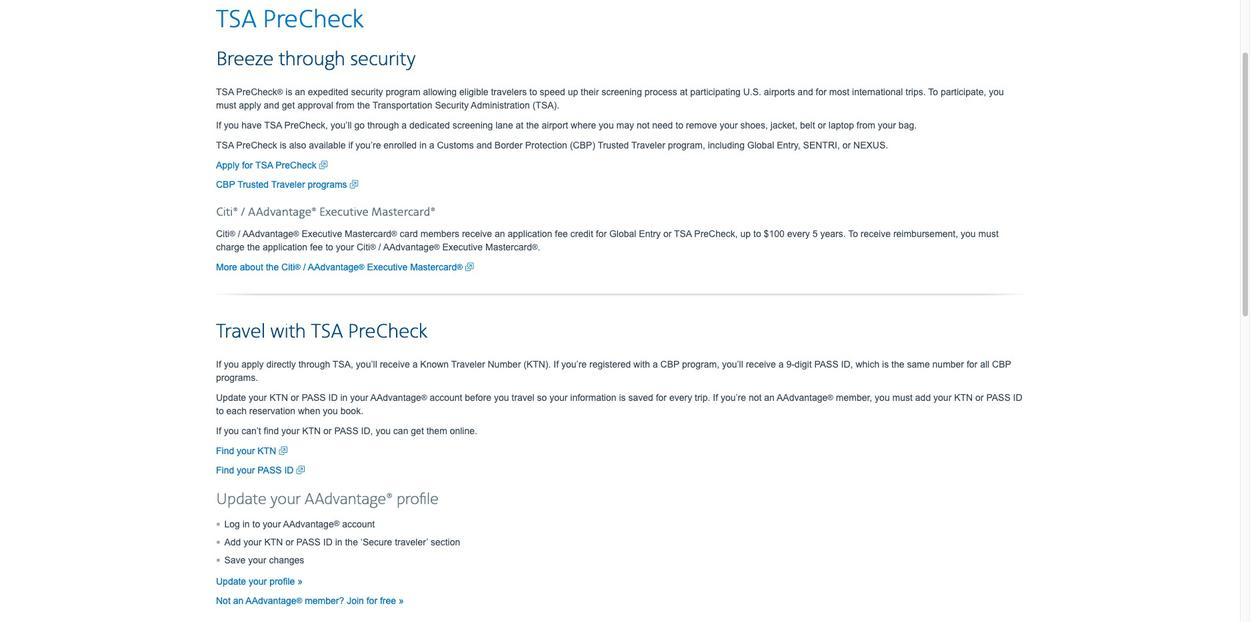 Task type: locate. For each thing, give the bounding box(es) containing it.
ktn down when
[[302, 426, 321, 436]]

not right "may"
[[637, 120, 650, 130]]

is right the which
[[882, 359, 889, 370]]

1 vertical spatial from
[[857, 120, 875, 130]]

find up 'find your pass id'
[[216, 446, 234, 456]]

jacket,
[[770, 120, 797, 130]]

receive up ® / aadvantage ® executive mastercard ® .
[[462, 228, 492, 239]]

your inside member, you must add your ktn or pass id to each reservation when you book.
[[933, 392, 952, 403]]

0 vertical spatial program,
[[668, 140, 705, 150]]

pass inside member, you must add your ktn or pass id to each reservation when you book.
[[986, 392, 1011, 403]]

citi inside card members receive an application fee credit for global entry or tsa precheck, up to $100 every 5 years. to receive reimbursement, you must charge the application fee to your citi
[[357, 242, 370, 252]]

online.
[[450, 426, 477, 436]]

mastercard left 'card'
[[345, 228, 391, 239]]

apply for tsa precheck
[[216, 160, 319, 170]]

1 horizontal spatial cbp
[[660, 359, 679, 370]]

cbp trusted traveler programs
[[216, 179, 350, 190]]

nexus.
[[853, 140, 888, 150]]

1 horizontal spatial newpage image
[[319, 158, 328, 172]]

2 horizontal spatial must
[[978, 228, 999, 239]]

screening right their
[[602, 86, 642, 97]]

and
[[798, 86, 813, 97], [264, 100, 279, 110], [476, 140, 492, 150]]

ktn
[[269, 392, 288, 403], [954, 392, 973, 403], [302, 426, 321, 436], [258, 446, 276, 456], [264, 537, 283, 548]]

1 vertical spatial find
[[216, 465, 234, 476]]

newpage image up update your aadvantage® profile
[[296, 464, 305, 477]]

member?
[[305, 596, 344, 607]]

1 vertical spatial and
[[264, 100, 279, 110]]

1 vertical spatial not
[[749, 392, 762, 403]]

you right member,
[[875, 392, 890, 403]]

1 vertical spatial update
[[216, 491, 266, 510]]

to up (tsa). on the top left of the page
[[529, 86, 537, 97]]

administration
[[471, 100, 530, 110]]

not
[[637, 120, 650, 130], [749, 392, 762, 403]]

1 horizontal spatial at
[[680, 86, 688, 97]]

must down tsa precheck ®
[[216, 100, 236, 110]]

security up program on the top of page
[[350, 47, 416, 72]]

0 horizontal spatial from
[[336, 100, 355, 110]]

to left "each"
[[216, 406, 224, 416]]

citi up charge
[[216, 228, 230, 239]]

up
[[568, 86, 578, 97], [740, 228, 751, 239]]

ktn down the number
[[954, 392, 973, 403]]

international
[[852, 86, 903, 97]]

0 horizontal spatial get
[[282, 100, 295, 110]]

0 vertical spatial at
[[680, 86, 688, 97]]

section
[[431, 537, 460, 548]]

you'll left 'go'
[[331, 120, 352, 130]]

global down shoes,
[[747, 140, 774, 150]]

2 horizontal spatial traveler
[[631, 140, 665, 150]]

0 vertical spatial from
[[336, 100, 355, 110]]

reservation
[[249, 406, 295, 416]]

2 horizontal spatial you're
[[721, 392, 746, 403]]

cbp
[[216, 179, 235, 190], [660, 359, 679, 370], [992, 359, 1011, 370]]

precheck
[[263, 4, 363, 35], [236, 86, 277, 97], [236, 140, 277, 150], [275, 160, 316, 170], [348, 320, 427, 344]]

get right can
[[411, 426, 424, 436]]

2 vertical spatial must
[[892, 392, 913, 403]]

2 horizontal spatial you'll
[[722, 359, 743, 370]]

®
[[277, 87, 283, 96], [230, 229, 235, 238], [293, 229, 299, 238], [391, 229, 397, 238], [370, 242, 376, 251], [434, 242, 440, 251], [532, 242, 538, 251], [295, 262, 301, 271], [359, 262, 364, 271], [457, 262, 463, 271], [421, 393, 427, 402], [828, 393, 833, 402], [334, 519, 340, 528], [296, 597, 302, 605]]

2 vertical spatial traveler
[[451, 359, 485, 370]]

entry,
[[777, 140, 801, 150]]

aadvantage
[[242, 228, 293, 239], [383, 242, 434, 252], [308, 262, 359, 272], [370, 392, 421, 403], [777, 392, 828, 403], [283, 519, 334, 530], [246, 596, 296, 607]]

to right log
[[252, 519, 260, 530]]

to inside card members receive an application fee credit for global entry or tsa precheck, up to $100 every 5 years. to receive reimbursement, you must charge the application fee to your citi
[[848, 228, 858, 239]]

up left $100
[[740, 228, 751, 239]]

0 horizontal spatial you'll
[[331, 120, 352, 130]]

0 horizontal spatial global
[[609, 228, 636, 239]]

0 vertical spatial trusted
[[598, 140, 629, 150]]

aadvantage down update your profile link
[[246, 596, 296, 607]]

or down all
[[975, 392, 984, 403]]

update up not
[[216, 577, 246, 587]]

0 vertical spatial find
[[216, 446, 234, 456]]

1 vertical spatial newpage image
[[350, 178, 358, 191]]

1 vertical spatial program,
[[682, 359, 719, 370]]

the up about
[[247, 242, 260, 252]]

if up "programs."
[[216, 359, 221, 370]]

1 horizontal spatial fee
[[555, 228, 568, 239]]

2 vertical spatial newpage image
[[296, 464, 305, 477]]

remove
[[686, 120, 717, 130]]

1 horizontal spatial must
[[892, 392, 913, 403]]

number
[[932, 359, 964, 370]]

1 vertical spatial to
[[848, 228, 858, 239]]

1 vertical spatial trusted
[[237, 179, 269, 190]]

you're left registered
[[561, 359, 587, 370]]

program, inside the if you apply directly through tsa, you'll receive a known traveler number (ktn). if you're registered with a cbp program, you'll receive a 9-digit pass id, which is the same number for all cbp programs.
[[682, 359, 719, 370]]

precheck for tsa precheck
[[263, 4, 363, 35]]

security inside is an expedited security program allowing eligible travelers to speed up their screening process at participating u.s. airports and for most international trips. to participate, you must apply and get approval from the transportation security administration (tsa).
[[351, 86, 383, 97]]

security
[[435, 100, 469, 110]]

1 vertical spatial every
[[669, 392, 692, 403]]

must inside card members receive an application fee credit for global entry or tsa precheck, up to $100 every 5 years. to receive reimbursement, you must charge the application fee to your citi
[[978, 228, 999, 239]]

0 vertical spatial and
[[798, 86, 813, 97]]

0 horizontal spatial every
[[669, 392, 692, 403]]

a left '9-'
[[779, 359, 784, 370]]

join
[[347, 596, 364, 607]]

0 horizontal spatial not
[[637, 120, 650, 130]]

1 vertical spatial global
[[609, 228, 636, 239]]

apply down tsa precheck ®
[[239, 100, 261, 110]]

newpage image
[[465, 260, 474, 274], [279, 444, 287, 458]]

so
[[537, 392, 547, 403]]

if right (ktn).
[[554, 359, 559, 370]]

not an aadvantage ® member? join for free
[[216, 596, 399, 607]]

if for if you apply directly through tsa, you'll receive a known traveler number (ktn). if you're registered with a cbp program, you'll receive a 9-digit pass id, which is the same number for all cbp programs.
[[216, 359, 221, 370]]

your
[[720, 120, 738, 130], [878, 120, 896, 130], [336, 242, 354, 252], [249, 392, 267, 403], [350, 392, 368, 403], [549, 392, 568, 403], [933, 392, 952, 403], [281, 426, 300, 436], [237, 446, 255, 456], [237, 465, 255, 476], [270, 491, 301, 510], [263, 519, 281, 530], [244, 537, 262, 548], [248, 555, 266, 566], [249, 577, 267, 587]]

id, inside the if you apply directly through tsa, you'll receive a known traveler number (ktn). if you're registered with a cbp program, you'll receive a 9-digit pass id, which is the same number for all cbp programs.
[[841, 359, 853, 370]]

2 horizontal spatial citi
[[357, 242, 370, 252]]

through inside the if you apply directly through tsa, you'll receive a known traveler number (ktn). if you're registered with a cbp program, you'll receive a 9-digit pass id, which is the same number for all cbp programs.
[[298, 359, 330, 370]]

up inside card members receive an application fee credit for global entry or tsa precheck, up to $100 every 5 years. to receive reimbursement, you must charge the application fee to your citi
[[740, 228, 751, 239]]

for inside the if you apply directly through tsa, you'll receive a known traveler number (ktn). if you're registered with a cbp program, you'll receive a 9-digit pass id, which is the same number for all cbp programs.
[[967, 359, 978, 370]]

at
[[680, 86, 688, 97], [516, 120, 524, 130]]

or down laptop
[[843, 140, 851, 150]]

0 vertical spatial screening
[[602, 86, 642, 97]]

1 vertical spatial citi
[[357, 242, 370, 252]]

aadvantage® up add your ktn or pass id in the 'secure traveler' section on the left bottom of page
[[305, 491, 393, 510]]

ktn for add your ktn or pass id in the 'secure traveler' section
[[264, 537, 283, 548]]

a down dedicated
[[429, 140, 434, 150]]

® inside log in to your aadvantage ® account
[[334, 519, 340, 528]]

cbp down apply
[[216, 179, 235, 190]]

global inside card members receive an application fee credit for global entry or tsa precheck, up to $100 every 5 years. to receive reimbursement, you must charge the application fee to your citi
[[609, 228, 636, 239]]

1 horizontal spatial screening
[[602, 86, 642, 97]]

0 vertical spatial global
[[747, 140, 774, 150]]

® / aadvantage ® executive mastercard ® .
[[370, 242, 540, 252]]

1 horizontal spatial id,
[[841, 359, 853, 370]]

0 horizontal spatial you're
[[356, 140, 381, 150]]

0 horizontal spatial mastercard
[[345, 228, 391, 239]]

0 horizontal spatial at
[[516, 120, 524, 130]]

to
[[928, 86, 938, 97], [848, 228, 858, 239]]

1 horizontal spatial get
[[411, 426, 424, 436]]

0 vertical spatial id,
[[841, 359, 853, 370]]

every left 5
[[787, 228, 810, 239]]

find for find your pass id
[[216, 465, 234, 476]]

through left tsa,
[[298, 359, 330, 370]]

the left same
[[891, 359, 904, 370]]

tsa down breeze
[[216, 86, 234, 97]]

you're inside the if you apply directly through tsa, you'll receive a known traveler number (ktn). if you're registered with a cbp program, you'll receive a 9-digit pass id, which is the same number for all cbp programs.
[[561, 359, 587, 370]]

aadvantage down the citi ® / aadvantage ® executive mastercard ®
[[308, 262, 359, 272]]

for inside card members receive an application fee credit for global entry or tsa precheck, up to $100 every 5 years. to receive reimbursement, you must charge the application fee to your citi
[[596, 228, 607, 239]]

traveler right known
[[451, 359, 485, 370]]

your inside card members receive an application fee credit for global entry or tsa precheck, up to $100 every 5 years. to receive reimbursement, you must charge the application fee to your citi
[[336, 242, 354, 252]]

book.
[[341, 406, 363, 416]]

2 update from the top
[[216, 491, 266, 510]]

0 horizontal spatial to
[[848, 228, 858, 239]]

information
[[570, 392, 616, 403]]

screening
[[602, 86, 642, 97], [452, 120, 493, 130]]

every left trip.
[[669, 392, 692, 403]]

you'll left '9-'
[[722, 359, 743, 370]]

log
[[224, 519, 240, 530]]

trusted
[[598, 140, 629, 150], [237, 179, 269, 190]]

id
[[328, 392, 338, 403], [1013, 392, 1022, 403], [284, 465, 294, 476], [323, 537, 333, 548]]

through up "expedited"
[[279, 47, 345, 72]]

precheck,
[[284, 120, 328, 130], [694, 228, 738, 239]]

or
[[818, 120, 826, 130], [843, 140, 851, 150], [663, 228, 672, 239], [291, 392, 299, 403], [975, 392, 984, 403], [323, 426, 332, 436], [286, 537, 294, 548]]

update your profile link
[[216, 577, 303, 587]]

have
[[241, 120, 262, 130]]

0 vertical spatial up
[[568, 86, 578, 97]]

newpage image
[[319, 158, 328, 172], [350, 178, 358, 191], [296, 464, 305, 477]]

0 horizontal spatial fee
[[310, 242, 323, 252]]

2 vertical spatial through
[[298, 359, 330, 370]]

1 horizontal spatial citi
[[281, 262, 295, 272]]

(tsa).
[[532, 100, 559, 110]]

2 vertical spatial and
[[476, 140, 492, 150]]

1 horizontal spatial mastercard
[[410, 262, 457, 272]]

to right trips.
[[928, 86, 938, 97]]

for left all
[[967, 359, 978, 370]]

for inside is an expedited security program allowing eligible travelers to speed up their screening process at participating u.s. airports and for most international trips. to participate, you must apply and get approval from the transportation security administration (tsa).
[[816, 86, 827, 97]]

must left add
[[892, 392, 913, 403]]

1 vertical spatial profile
[[269, 577, 295, 587]]

update for update your profile
[[216, 577, 246, 587]]

'secure
[[361, 537, 392, 548]]

/ down the citi ® / aadvantage ® executive mastercard ®
[[303, 262, 306, 272]]

or right belt
[[818, 120, 826, 130]]

the up 'go'
[[357, 100, 370, 110]]

1 vertical spatial newpage image
[[279, 444, 287, 458]]

0 vertical spatial account
[[430, 392, 462, 403]]

you're
[[356, 140, 381, 150], [561, 359, 587, 370], [721, 392, 746, 403]]

fee down the citi ® / aadvantage ® executive mastercard ®
[[310, 242, 323, 252]]

pass down book.
[[334, 426, 359, 436]]

1 horizontal spatial account
[[430, 392, 462, 403]]

saved
[[628, 392, 653, 403]]

dedicated
[[409, 120, 450, 130]]

you'll right tsa,
[[356, 359, 377, 370]]

if left can't
[[216, 426, 221, 436]]

security up 'go'
[[351, 86, 383, 97]]

sentri,
[[803, 140, 840, 150]]

in
[[419, 140, 427, 150], [340, 392, 348, 403], [242, 519, 250, 530], [335, 537, 342, 548]]

if left have at the left top of the page
[[216, 120, 221, 130]]

traveler down apply for tsa precheck link at the left of the page
[[271, 179, 305, 190]]

newpage image up programs
[[319, 158, 328, 172]]

0 horizontal spatial newpage image
[[296, 464, 305, 477]]

1 vertical spatial apply
[[241, 359, 264, 370]]

pass down find your ktn link
[[258, 465, 282, 476]]

more about the citi ® / aadvantage ® executive mastercard ®
[[216, 262, 463, 272]]

update up "each"
[[216, 392, 246, 403]]

changes
[[269, 555, 304, 566]]

0 vertical spatial not
[[637, 120, 650, 130]]

3 update from the top
[[216, 577, 246, 587]]

1 update from the top
[[216, 392, 246, 403]]

must inside is an expedited security program allowing eligible travelers to speed up their screening process at participating u.s. airports and for most international trips. to participate, you must apply and get approval from the transportation security administration (tsa).
[[216, 100, 236, 110]]

profile up traveler' at the left bottom of page
[[397, 491, 439, 510]]

1 vertical spatial id,
[[361, 426, 373, 436]]

0 vertical spatial every
[[787, 228, 810, 239]]

in left 'secure
[[335, 537, 342, 548]]

1 vertical spatial precheck,
[[694, 228, 738, 239]]

programs
[[308, 179, 347, 190]]

get left approval
[[282, 100, 295, 110]]

them
[[426, 426, 447, 436]]

or inside card members receive an application fee credit for global entry or tsa precheck, up to $100 every 5 years. to receive reimbursement, you must charge the application fee to your citi
[[663, 228, 672, 239]]

citi right about
[[281, 262, 295, 272]]

1 horizontal spatial and
[[476, 140, 492, 150]]

ktn for find your ktn
[[258, 446, 276, 456]]

0 vertical spatial mastercard
[[345, 228, 391, 239]]

1 horizontal spatial you're
[[561, 359, 587, 370]]

0 vertical spatial apply
[[239, 100, 261, 110]]

find your ktn
[[216, 446, 279, 456]]

if for if you can't find your ktn or pass id, you can get them online.
[[216, 426, 221, 436]]

aadvantage up about
[[242, 228, 293, 239]]

from
[[336, 100, 355, 110], [857, 120, 875, 130]]

approval
[[297, 100, 333, 110]]

at right process
[[680, 86, 688, 97]]

find
[[216, 446, 234, 456], [216, 465, 234, 476]]

profile
[[397, 491, 439, 510], [269, 577, 295, 587]]

1 find from the top
[[216, 446, 234, 456]]

to inside is an expedited security program allowing eligible travelers to speed up their screening process at participating u.s. airports and for most international trips. to participate, you must apply and get approval from the transportation security administration (tsa).
[[928, 86, 938, 97]]

1 vertical spatial must
[[978, 228, 999, 239]]

or right entry
[[663, 228, 672, 239]]

1 horizontal spatial with
[[633, 359, 650, 370]]

the inside card members receive an application fee credit for global entry or tsa precheck, up to $100 every 5 years. to receive reimbursement, you must charge the application fee to your citi
[[247, 242, 260, 252]]

card
[[400, 228, 418, 239]]

0 vertical spatial must
[[216, 100, 236, 110]]

citi
[[216, 228, 230, 239], [357, 242, 370, 252], [281, 262, 295, 272]]

1 vertical spatial up
[[740, 228, 751, 239]]

0 horizontal spatial account
[[342, 519, 375, 530]]

up left their
[[568, 86, 578, 97]]

0 horizontal spatial must
[[216, 100, 236, 110]]

0 horizontal spatial citi
[[216, 228, 230, 239]]

2 find from the top
[[216, 465, 234, 476]]

you left "may"
[[599, 120, 614, 130]]

1 horizontal spatial trusted
[[598, 140, 629, 150]]

with up directly
[[270, 320, 306, 344]]

cbp right all
[[992, 359, 1011, 370]]

can
[[393, 426, 408, 436]]

1 vertical spatial aadvantage®
[[305, 491, 393, 510]]

1 vertical spatial screening
[[452, 120, 493, 130]]

the inside the if you apply directly through tsa, you'll receive a known traveler number (ktn). if you're registered with a cbp program, you'll receive a 9-digit pass id, which is the same number for all cbp programs.
[[891, 359, 904, 370]]

breeze
[[216, 47, 274, 72]]

security
[[350, 47, 416, 72], [351, 86, 383, 97]]

precheck for tsa precheck is also available if you're enrolled in a customs and border protection (cbp) trusted traveler program, including global entry, sentri, or nexus.
[[236, 140, 277, 150]]

aadvantage® down 'cbp trusted traveler programs'
[[248, 205, 316, 220]]

/
[[241, 205, 246, 220], [238, 228, 240, 239], [378, 242, 381, 252], [303, 262, 306, 272]]

travelers
[[491, 86, 527, 97]]

traveler
[[631, 140, 665, 150], [271, 179, 305, 190], [451, 359, 485, 370]]

id inside member, you must add your ktn or pass id to each reservation when you book.
[[1013, 392, 1022, 403]]

all
[[980, 359, 990, 370]]

screening up the customs
[[452, 120, 493, 130]]

1 horizontal spatial profile
[[397, 491, 439, 510]]

pass right digit
[[814, 359, 839, 370]]

apply inside the if you apply directly through tsa, you'll receive a known traveler number (ktn). if you're registered with a cbp program, you'll receive a 9-digit pass id, which is the same number for all cbp programs.
[[241, 359, 264, 370]]

screening inside is an expedited security program allowing eligible travelers to speed up their screening process at participating u.s. airports and for most international trips. to participate, you must apply and get approval from the transportation security administration (tsa).
[[602, 86, 642, 97]]

newpage image down find
[[279, 444, 287, 458]]

tsa right have at the left top of the page
[[264, 120, 282, 130]]

you right participate,
[[989, 86, 1004, 97]]

0 horizontal spatial newpage image
[[279, 444, 287, 458]]

is inside the if you apply directly through tsa, you'll receive a known traveler number (ktn). if you're registered with a cbp program, you'll receive a 9-digit pass id, which is the same number for all cbp programs.
[[882, 359, 889, 370]]

aadvantage up can
[[370, 392, 421, 403]]

0 horizontal spatial precheck,
[[284, 120, 328, 130]]

ktn up the find your pass id link
[[258, 446, 276, 456]]

an
[[295, 86, 305, 97], [495, 228, 505, 239], [764, 392, 775, 403], [233, 596, 244, 607]]

not right trip.
[[749, 392, 762, 403]]

and right airports
[[798, 86, 813, 97]]

you're right the if
[[356, 140, 381, 150]]

id, left the which
[[841, 359, 853, 370]]

enrolled
[[384, 140, 417, 150]]

1 horizontal spatial up
[[740, 228, 751, 239]]

1 vertical spatial you're
[[561, 359, 587, 370]]

is left saved
[[619, 392, 626, 403]]

the inside is an expedited security program allowing eligible travelers to speed up their screening process at participating u.s. airports and for most international trips. to participate, you must apply and get approval from the transportation security administration (tsa).
[[357, 100, 370, 110]]

account up add your ktn or pass id in the 'secure traveler' section on the left bottom of page
[[342, 519, 375, 530]]

0 horizontal spatial trusted
[[237, 179, 269, 190]]

breeze through security
[[216, 47, 416, 72]]

0 vertical spatial with
[[270, 320, 306, 344]]

registered
[[589, 359, 631, 370]]

0 horizontal spatial profile
[[269, 577, 295, 587]]

0 vertical spatial get
[[282, 100, 295, 110]]



Task type: describe. For each thing, give the bounding box(es) containing it.
also
[[289, 140, 306, 150]]

cbp trusted traveler programs link
[[216, 178, 358, 191]]

including
[[708, 140, 745, 150]]

not
[[216, 596, 231, 607]]

the left 'secure
[[345, 537, 358, 548]]

with inside the if you apply directly through tsa, you'll receive a known traveler number (ktn). if you're registered with a cbp program, you'll receive a 9-digit pass id, which is the same number for all cbp programs.
[[633, 359, 650, 370]]

save
[[224, 555, 246, 566]]

directly
[[266, 359, 296, 370]]

if
[[348, 140, 353, 150]]

0 vertical spatial application
[[508, 228, 552, 239]]

executive down 'card'
[[367, 262, 408, 272]]

1 vertical spatial account
[[342, 519, 375, 530]]

receive right years.
[[861, 228, 891, 239]]

precheck, inside card members receive an application fee credit for global entry or tsa precheck, up to $100 every 5 years. to receive reimbursement, you must charge the application fee to your citi
[[694, 228, 738, 239]]

lane
[[496, 120, 513, 130]]

add your ktn or pass id in the 'secure traveler' section
[[224, 537, 460, 548]]

apply
[[216, 160, 239, 170]]

where
[[571, 120, 596, 130]]

aadvantage down digit
[[777, 392, 828, 403]]

0 horizontal spatial id,
[[361, 426, 373, 436]]

for left the free
[[367, 596, 377, 607]]

1 vertical spatial at
[[516, 120, 524, 130]]

pass inside the if you apply directly through tsa, you'll receive a known traveler number (ktn). if you're registered with a cbp program, you'll receive a 9-digit pass id, which is the same number for all cbp programs.
[[814, 359, 839, 370]]

find your ktn link
[[216, 444, 287, 458]]

(cbp)
[[570, 140, 595, 150]]

1 vertical spatial get
[[411, 426, 424, 436]]

mastercard®
[[371, 205, 436, 220]]

1 horizontal spatial not
[[749, 392, 762, 403]]

log in to your aadvantage ® account
[[224, 519, 375, 530]]

0 vertical spatial precheck,
[[284, 120, 328, 130]]

member, you must add your ktn or pass id to each reservation when you book.
[[216, 392, 1022, 416]]

travel with tsa precheck
[[216, 320, 427, 344]]

you right when
[[323, 406, 338, 416]]

newpage image for security
[[350, 178, 358, 191]]

get inside is an expedited security program allowing eligible travelers to speed up their screening process at participating u.s. airports and for most international trips. to participate, you must apply and get approval from the transportation security administration (tsa).
[[282, 100, 295, 110]]

more
[[216, 262, 237, 272]]

program
[[386, 86, 420, 97]]

precheck down also at top
[[275, 160, 316, 170]]

in down dedicated
[[419, 140, 427, 150]]

0 vertical spatial fee
[[555, 228, 568, 239]]

is an expedited security program allowing eligible travelers to speed up their screening process at participating u.s. airports and for most international trips. to participate, you must apply and get approval from the transportation security administration (tsa).
[[216, 86, 1004, 110]]

you inside card members receive an application fee credit for global entry or tsa precheck, up to $100 every 5 years. to receive reimbursement, you must charge the application fee to your citi
[[961, 228, 976, 239]]

their
[[581, 86, 599, 97]]

tsa precheck ®
[[216, 86, 283, 97]]

must inside member, you must add your ktn or pass id to each reservation when you book.
[[892, 392, 913, 403]]

tsa inside card members receive an application fee credit for global entry or tsa precheck, up to $100 every 5 years. to receive reimbursement, you must charge the application fee to your citi
[[674, 228, 692, 239]]

0 vertical spatial newpage image
[[319, 158, 328, 172]]

tsa,
[[333, 359, 353, 370]]

1 vertical spatial through
[[367, 120, 399, 130]]

process
[[645, 86, 677, 97]]

at inside is an expedited security program allowing eligible travelers to speed up their screening process at participating u.s. airports and for most international trips. to participate, you must apply and get approval from the transportation security administration (tsa).
[[680, 86, 688, 97]]

airport
[[542, 120, 568, 130]]

.
[[538, 242, 540, 252]]

precheck up tsa,
[[348, 320, 427, 344]]

to up more about the citi ® / aadvantage ® executive mastercard ®
[[326, 242, 333, 252]]

available
[[309, 140, 346, 150]]

for right apply
[[242, 160, 253, 170]]

speed
[[540, 86, 565, 97]]

traveler inside the if you apply directly through tsa, you'll receive a known traveler number (ktn). if you're registered with a cbp program, you'll receive a 9-digit pass id, which is the same number for all cbp programs.
[[451, 359, 485, 370]]

receive left known
[[380, 359, 410, 370]]

or inside member, you must add your ktn or pass id to each reservation when you book.
[[975, 392, 984, 403]]

1 horizontal spatial from
[[857, 120, 875, 130]]

you left can't
[[224, 426, 239, 436]]

before
[[465, 392, 491, 403]]

transportation
[[373, 100, 432, 110]]

an inside card members receive an application fee credit for global entry or tsa precheck, up to $100 every 5 years. to receive reimbursement, you must charge the application fee to your citi
[[495, 228, 505, 239]]

add
[[224, 537, 241, 548]]

you left have at the left top of the page
[[224, 120, 239, 130]]

if for if you have tsa precheck, you'll go through a dedicated screening lane at the airport where you may not need to remove your shoes, jacket, belt or laptop from your bag.
[[216, 120, 221, 130]]

2 horizontal spatial cbp
[[992, 359, 1011, 370]]

0 horizontal spatial application
[[263, 242, 307, 252]]

or right find
[[323, 426, 332, 436]]

precheck for tsa precheck ®
[[236, 86, 277, 97]]

most
[[829, 86, 850, 97]]

travel
[[512, 392, 534, 403]]

can't
[[241, 426, 261, 436]]

tsa precheck is also available if you're enrolled in a customs and border protection (cbp) trusted traveler program, including global entry, sentri, or nexus.
[[216, 140, 888, 150]]

update your ktn or pass id in your aadvantage ® account before you travel so your information is saved for every trip. if you're not an aadvantage ®
[[216, 392, 833, 403]]

0 vertical spatial traveler
[[631, 140, 665, 150]]

member,
[[836, 392, 872, 403]]

number
[[488, 359, 521, 370]]

if you apply directly through tsa, you'll receive a known traveler number (ktn). if you're registered with a cbp program, you'll receive a 9-digit pass id, which is the same number for all cbp programs.
[[216, 359, 1011, 383]]

aadvantage® for through
[[248, 205, 316, 220]]

border
[[495, 140, 523, 150]]

in up book.
[[340, 392, 348, 403]]

free
[[380, 596, 396, 607]]

/ down mastercard® on the left of page
[[378, 242, 381, 252]]

0 horizontal spatial screening
[[452, 120, 493, 130]]

or up when
[[291, 392, 299, 403]]

each
[[226, 406, 247, 416]]

reimbursement,
[[893, 228, 958, 239]]

from inside is an expedited security program allowing eligible travelers to speed up their screening process at participating u.s. airports and for most international trips. to participate, you must apply and get approval from the transportation security administration (tsa).
[[336, 100, 355, 110]]

pass down log in to your aadvantage ® account
[[296, 537, 321, 548]]

/ up charge
[[238, 228, 240, 239]]

shoes,
[[740, 120, 768, 130]]

bag.
[[899, 120, 917, 130]]

or up changes
[[286, 537, 294, 548]]

protection
[[525, 140, 567, 150]]

members
[[420, 228, 459, 239]]

receive left '9-'
[[746, 359, 776, 370]]

update for update your ktn or pass id in your aadvantage ® account before you travel so your information is saved for every trip. if you're not an aadvantage ®
[[216, 392, 246, 403]]

digit
[[795, 359, 812, 370]]

tsa up breeze
[[216, 4, 256, 35]]

find your pass id link
[[216, 464, 305, 477]]

known
[[420, 359, 449, 370]]

an inside is an expedited security program allowing eligible travelers to speed up their screening process at participating u.s. airports and for most international trips. to participate, you must apply and get approval from the transportation security administration (tsa).
[[295, 86, 305, 97]]

1 vertical spatial mastercard
[[485, 242, 532, 252]]

update for update your aadvantage® profile
[[216, 491, 266, 510]]

in right log
[[242, 519, 250, 530]]

years.
[[820, 228, 846, 239]]

2 vertical spatial citi
[[281, 262, 295, 272]]

pass up when
[[302, 392, 326, 403]]

$100
[[764, 228, 785, 239]]

9-
[[786, 359, 795, 370]]

if you have tsa precheck, you'll go through a dedicated screening lane at the airport where you may not need to remove your shoes, jacket, belt or laptop from your bag.
[[216, 120, 917, 130]]

0 horizontal spatial cbp
[[216, 179, 235, 190]]

1 horizontal spatial global
[[747, 140, 774, 150]]

may
[[616, 120, 634, 130]]

executive down members
[[442, 242, 483, 252]]

you left can
[[376, 426, 391, 436]]

aadvantage down update your aadvantage® profile
[[283, 519, 334, 530]]

if you can't find your ktn or pass id, you can get them online.
[[216, 426, 477, 436]]

executive down citi® / aadvantage® executive mastercard®
[[302, 228, 342, 239]]

1 vertical spatial traveler
[[271, 179, 305, 190]]

2 vertical spatial you're
[[721, 392, 746, 403]]

a down the 'transportation' on the top of the page
[[402, 120, 407, 130]]

airports
[[764, 86, 795, 97]]

ktn inside member, you must add your ktn or pass id to each reservation when you book.
[[954, 392, 973, 403]]

every inside card members receive an application fee credit for global entry or tsa precheck, up to $100 every 5 years. to receive reimbursement, you must charge the application fee to your citi
[[787, 228, 810, 239]]

to left $100
[[753, 228, 761, 239]]

1 horizontal spatial newpage image
[[465, 260, 474, 274]]

entry
[[639, 228, 661, 239]]

2 horizontal spatial and
[[798, 86, 813, 97]]

belt
[[800, 120, 815, 130]]

citi ® / aadvantage ® executive mastercard ®
[[216, 228, 397, 239]]

programs.
[[216, 372, 258, 383]]

you inside is an expedited security program allowing eligible travelers to speed up their screening process at participating u.s. airports and for most international trips. to participate, you must apply and get approval from the transportation security administration (tsa).
[[989, 86, 1004, 97]]

a up saved
[[653, 359, 658, 370]]

tsa up tsa,
[[311, 320, 343, 344]]

charge
[[216, 242, 245, 252]]

go
[[354, 120, 365, 130]]

aadvantage down 'card'
[[383, 242, 434, 252]]

® inside tsa precheck ®
[[277, 87, 283, 96]]

ktn for update your ktn or pass id in your aadvantage ® account before you travel so your information is saved for every trip. if you're not an aadvantage ®
[[269, 392, 288, 403]]

eligible
[[459, 86, 488, 97]]

0 horizontal spatial and
[[264, 100, 279, 110]]

/ right citi®
[[241, 205, 246, 220]]

is inside is an expedited security program allowing eligible travelers to speed up their screening process at participating u.s. airports and for most international trips. to participate, you must apply and get approval from the transportation security administration (tsa).
[[286, 86, 292, 97]]

save your changes
[[224, 555, 304, 566]]

to inside is an expedited security program allowing eligible travelers to speed up their screening process at participating u.s. airports and for most international trips. to participate, you must apply and get approval from the transportation security administration (tsa).
[[529, 86, 537, 97]]

apply for tsa precheck link
[[216, 158, 328, 172]]

tsa precheck main content
[[216, 4, 1024, 623]]

is left also at top
[[280, 140, 287, 150]]

trip.
[[695, 392, 710, 403]]

aadvantage® for with
[[305, 491, 393, 510]]

find for find your ktn
[[216, 446, 234, 456]]

card members receive an application fee credit for global entry or tsa precheck, up to $100 every 5 years. to receive reimbursement, you must charge the application fee to your citi
[[216, 228, 999, 252]]

the left airport
[[526, 120, 539, 130]]

executive down programs
[[319, 205, 369, 220]]

tsa up apply
[[216, 140, 234, 150]]

to right need on the right of page
[[676, 120, 683, 130]]

1 horizontal spatial you'll
[[356, 359, 377, 370]]

when
[[298, 406, 320, 416]]

you inside the if you apply directly through tsa, you'll receive a known traveler number (ktn). if you're registered with a cbp program, you'll receive a 9-digit pass id, which is the same number for all cbp programs.
[[224, 359, 239, 370]]

for right saved
[[656, 392, 667, 403]]

apply inside is an expedited security program allowing eligible travelers to speed up their screening process at participating u.s. airports and for most international trips. to participate, you must apply and get approval from the transportation security administration (tsa).
[[239, 100, 261, 110]]

0 vertical spatial profile
[[397, 491, 439, 510]]

0 vertical spatial through
[[279, 47, 345, 72]]

need
[[652, 120, 673, 130]]

to inside member, you must add your ktn or pass id to each reservation when you book.
[[216, 406, 224, 416]]

traveler'
[[395, 537, 428, 548]]

1 vertical spatial fee
[[310, 242, 323, 252]]

0 vertical spatial security
[[350, 47, 416, 72]]

newpage image for tsa
[[296, 464, 305, 477]]

® inside not an aadvantage ® member? join for free
[[296, 597, 302, 605]]

if right trip.
[[713, 392, 718, 403]]

update your profile
[[216, 577, 297, 587]]

u.s.
[[743, 86, 761, 97]]

up inside is an expedited security program allowing eligible travelers to speed up their screening process at participating u.s. airports and for most international trips. to participate, you must apply and get approval from the transportation security administration (tsa).
[[568, 86, 578, 97]]

the right about
[[266, 262, 279, 272]]

tsa up 'cbp trusted traveler programs'
[[255, 160, 273, 170]]

you left travel
[[494, 392, 509, 403]]

citi®
[[216, 205, 238, 220]]

a left known
[[412, 359, 418, 370]]



Task type: vqa. For each thing, say whether or not it's contained in the screenshot.
topmost fee
yes



